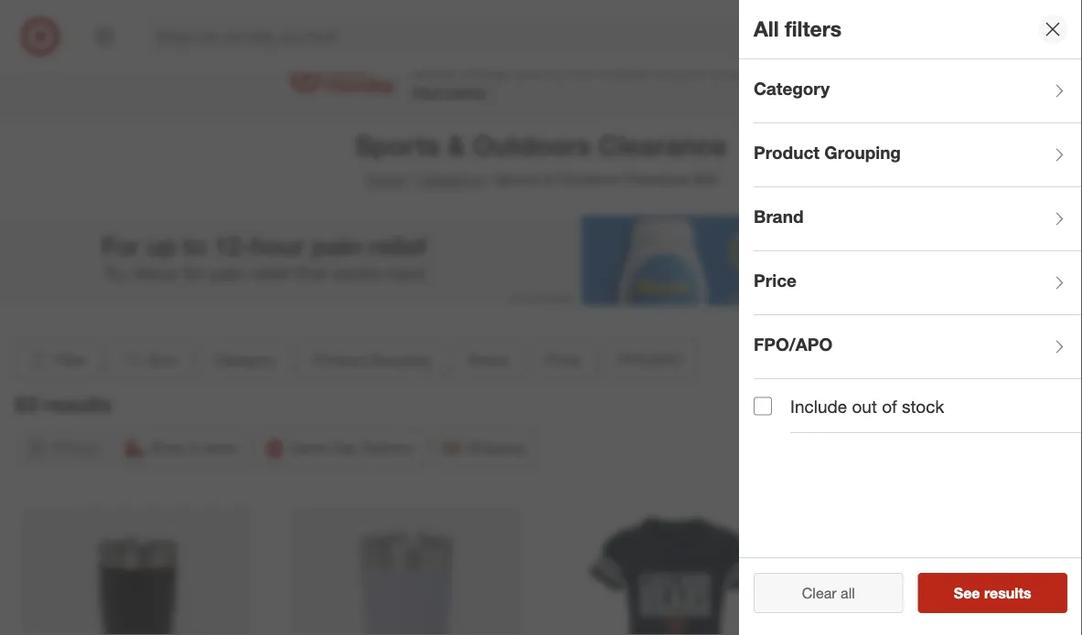 Task type: vqa. For each thing, say whether or not it's contained in the screenshot.
GROUPING
yes



Task type: describe. For each thing, give the bounding box(es) containing it.
same
[[290, 440, 328, 458]]

price inside all filters dialog
[[754, 270, 797, 291]]

all filters
[[754, 16, 842, 42]]

clearance right target
[[417, 171, 483, 188]]

1 vertical spatial brand
[[469, 351, 508, 369]]

What can we help you find? suggestions appear below search field
[[146, 16, 851, 57]]

1 vertical spatial product grouping button
[[298, 340, 446, 381]]

day
[[332, 440, 357, 458]]

clearance link
[[417, 171, 483, 188]]

all
[[754, 16, 779, 42]]

only
[[711, 58, 746, 80]]

0 vertical spatial outdoors
[[473, 129, 591, 161]]

incredible
[[568, 58, 649, 80]]

pickup button
[[18, 429, 108, 469]]

0 horizontal spatial price
[[546, 351, 580, 369]]

1 vertical spatial category
[[215, 351, 275, 369]]

shipping button
[[433, 429, 537, 469]]

shipping
[[467, 440, 525, 458]]

saving
[[447, 84, 486, 100]]

1 vertical spatial outdoors
[[557, 171, 619, 188]]

target
[[365, 171, 405, 188]]

brand inside all filters dialog
[[754, 206, 804, 227]]

brand button inside all filters dialog
[[754, 188, 1082, 252]]

see results button
[[918, 574, 1067, 614]]

sort button
[[107, 340, 192, 381]]

online-
[[654, 58, 711, 80]]

today!
[[459, 58, 510, 80]]

product grouping inside all filters dialog
[[754, 142, 901, 163]]

start
[[413, 84, 443, 100]]

in
[[188, 440, 200, 458]]

grouping inside all filters dialog
[[824, 142, 901, 163]]

same day delivery button
[[256, 429, 426, 469]]

sports & outdoors clearance target / clearance / sports & outdoors clearance (83)
[[355, 129, 727, 188]]

filter button
[[15, 340, 100, 381]]

search
[[838, 29, 882, 47]]

store
[[204, 440, 237, 458]]

0 horizontal spatial fpo/apo
[[618, 351, 682, 369]]

83 results
[[15, 391, 112, 417]]

category inside all filters dialog
[[754, 78, 830, 99]]

clear
[[802, 584, 837, 602]]

shop
[[149, 440, 184, 458]]

delivery
[[361, 440, 414, 458]]

0 horizontal spatial product grouping
[[314, 351, 430, 369]]

advertisement region
[[0, 216, 1082, 306]]

clearance left (83)
[[623, 171, 689, 188]]



Task type: locate. For each thing, give the bounding box(es) containing it.
sports right the clearance link
[[495, 171, 540, 188]]

target link
[[365, 171, 405, 188]]

0 horizontal spatial brand button
[[453, 340, 524, 381]]

1 / from the left
[[409, 171, 413, 188]]

sort
[[148, 351, 176, 369]]

1 horizontal spatial sports
[[495, 171, 540, 188]]

0 vertical spatial product
[[754, 142, 820, 163]]

fpo/apo inside all filters dialog
[[754, 334, 833, 355]]

1 horizontal spatial product grouping
[[754, 142, 901, 163]]

0 horizontal spatial grouping
[[369, 351, 430, 369]]

shop in store button
[[116, 429, 249, 469]]

out
[[852, 396, 877, 417]]

category button down search
[[754, 59, 1082, 123]]

category
[[754, 78, 830, 99], [215, 351, 275, 369]]

sponsored
[[1028, 307, 1082, 321]]

/ right target
[[409, 171, 413, 188]]

0 horizontal spatial category button
[[199, 340, 291, 381]]

1 horizontal spatial &
[[544, 171, 553, 188]]

/
[[409, 171, 413, 188], [487, 171, 492, 188]]

0 horizontal spatial &
[[447, 129, 465, 161]]

ends today! score incredible online-only deals start saving
[[413, 58, 795, 100]]

results right the see
[[984, 584, 1031, 602]]

clearance up (83)
[[598, 129, 727, 161]]

product grouping
[[754, 142, 901, 163], [314, 351, 430, 369]]

1 vertical spatial results
[[984, 584, 1031, 602]]

1 vertical spatial &
[[544, 171, 553, 188]]

0 vertical spatial brand
[[754, 206, 804, 227]]

pickup
[[52, 440, 96, 458]]

0 horizontal spatial results
[[44, 391, 112, 417]]

filter
[[54, 351, 86, 369]]

/ right the clearance link
[[487, 171, 492, 188]]

cyber monday target deals image
[[287, 57, 398, 101]]

& up the clearance link
[[447, 129, 465, 161]]

2 / from the left
[[487, 171, 492, 188]]

0 vertical spatial product grouping
[[754, 142, 901, 163]]

all
[[841, 584, 855, 602]]

results inside see results button
[[984, 584, 1031, 602]]

fpo/apo button
[[754, 316, 1082, 380], [603, 340, 698, 381]]

1 horizontal spatial price button
[[754, 252, 1082, 316]]

filters
[[785, 16, 842, 42]]

sports up target link
[[355, 129, 440, 161]]

(83)
[[693, 171, 717, 188]]

clearance
[[598, 129, 727, 161], [417, 171, 483, 188], [623, 171, 689, 188]]

clear all button
[[754, 574, 903, 614]]

1 horizontal spatial results
[[984, 584, 1031, 602]]

of
[[882, 396, 897, 417]]

&
[[447, 129, 465, 161], [544, 171, 553, 188]]

0 vertical spatial brand button
[[754, 188, 1082, 252]]

0 horizontal spatial brand
[[469, 351, 508, 369]]

stock
[[902, 396, 944, 417]]

1 horizontal spatial fpo/apo
[[754, 334, 833, 355]]

price button
[[754, 252, 1082, 316], [531, 340, 595, 381]]

results for see results
[[984, 584, 1031, 602]]

& up advertisement 'region'
[[544, 171, 553, 188]]

0 horizontal spatial product
[[314, 351, 365, 369]]

1 vertical spatial sports
[[495, 171, 540, 188]]

20oz stainless steel lidded tumbler - embark™ image
[[290, 509, 522, 636], [290, 509, 522, 636]]

0 vertical spatial grouping
[[824, 142, 901, 163]]

same day delivery
[[290, 440, 414, 458]]

category button
[[754, 59, 1082, 123], [199, 340, 291, 381]]

score
[[515, 58, 563, 80]]

brand button
[[754, 188, 1082, 252], [453, 340, 524, 381]]

nfl chicago bears girls' short sleeve stripe fashion t-shirt image
[[559, 509, 791, 636]]

1 horizontal spatial /
[[487, 171, 492, 188]]

nfl chicago bears toddler girls' cheer set image
[[828, 509, 1061, 636], [828, 509, 1061, 636]]

0 vertical spatial sports
[[355, 129, 440, 161]]

1 horizontal spatial category button
[[754, 59, 1082, 123]]

0 vertical spatial category
[[754, 78, 830, 99]]

brand
[[754, 206, 804, 227], [469, 351, 508, 369]]

1 vertical spatial brand button
[[453, 340, 524, 381]]

include out of stock
[[790, 396, 944, 417]]

30oz stainless steel lidded tumbler  - embark™ image
[[21, 509, 254, 636], [21, 509, 254, 636]]

include
[[790, 396, 847, 417]]

see
[[954, 584, 980, 602]]

deals
[[750, 58, 795, 80]]

product up day in the bottom left of the page
[[314, 351, 365, 369]]

category button right sort
[[199, 340, 291, 381]]

results for 83 results
[[44, 391, 112, 417]]

0 vertical spatial results
[[44, 391, 112, 417]]

0 horizontal spatial /
[[409, 171, 413, 188]]

0 horizontal spatial category
[[215, 351, 275, 369]]

outdoors
[[473, 129, 591, 161], [557, 171, 619, 188]]

1 vertical spatial price button
[[531, 340, 595, 381]]

1 horizontal spatial fpo/apo button
[[754, 316, 1082, 380]]

search button
[[838, 16, 882, 60]]

0 vertical spatial category button
[[754, 59, 1082, 123]]

clear all
[[802, 584, 855, 602]]

0 vertical spatial price button
[[754, 252, 1082, 316]]

see results
[[954, 584, 1031, 602]]

Include out of stock checkbox
[[754, 397, 772, 416]]

results
[[44, 391, 112, 417], [984, 584, 1031, 602]]

0 horizontal spatial product grouping button
[[298, 340, 446, 381]]

results up the 'pickup'
[[44, 391, 112, 417]]

0 vertical spatial price
[[754, 270, 797, 291]]

0 vertical spatial product grouping button
[[754, 123, 1082, 188]]

1 horizontal spatial product grouping button
[[754, 123, 1082, 188]]

category down the all filters
[[754, 78, 830, 99]]

1 vertical spatial price
[[546, 351, 580, 369]]

1 horizontal spatial product
[[754, 142, 820, 163]]

grouping
[[824, 142, 901, 163], [369, 351, 430, 369]]

all filters dialog
[[739, 0, 1082, 636]]

0 vertical spatial &
[[447, 129, 465, 161]]

ends
[[413, 58, 454, 80]]

83
[[15, 391, 38, 417]]

1 vertical spatial category button
[[199, 340, 291, 381]]

product
[[754, 142, 820, 163], [314, 351, 365, 369]]

1 vertical spatial product grouping
[[314, 351, 430, 369]]

1 horizontal spatial category
[[754, 78, 830, 99]]

1 horizontal spatial brand
[[754, 206, 804, 227]]

1 horizontal spatial brand button
[[754, 188, 1082, 252]]

product down deals on the right
[[754, 142, 820, 163]]

1 vertical spatial grouping
[[369, 351, 430, 369]]

price
[[754, 270, 797, 291], [546, 351, 580, 369]]

1 horizontal spatial grouping
[[824, 142, 901, 163]]

fpo/apo
[[754, 334, 833, 355], [618, 351, 682, 369]]

1 vertical spatial product
[[314, 351, 365, 369]]

category right sort
[[215, 351, 275, 369]]

product grouping button
[[754, 123, 1082, 188], [298, 340, 446, 381]]

product inside all filters dialog
[[754, 142, 820, 163]]

shop in store
[[149, 440, 237, 458]]

0 horizontal spatial fpo/apo button
[[603, 340, 698, 381]]

0 horizontal spatial price button
[[531, 340, 595, 381]]

0 horizontal spatial sports
[[355, 129, 440, 161]]

1 horizontal spatial price
[[754, 270, 797, 291]]

sports
[[355, 129, 440, 161], [495, 171, 540, 188]]



